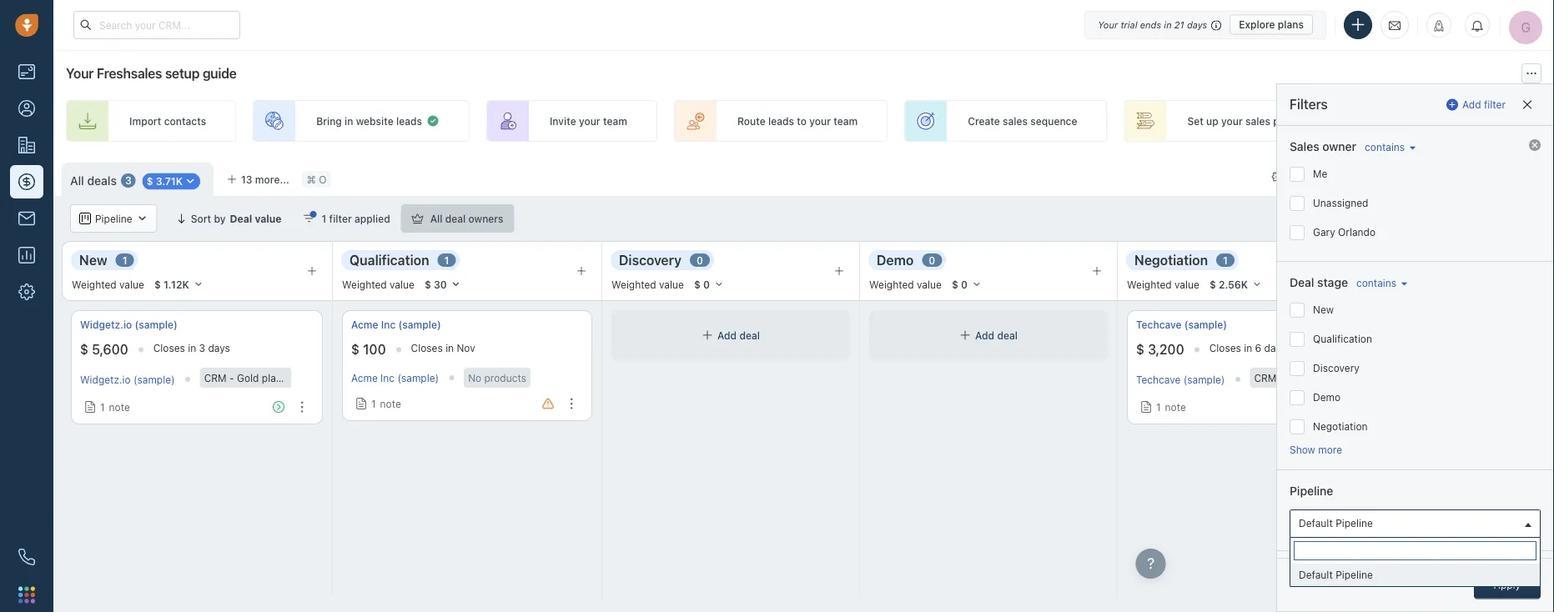 Task type: vqa. For each thing, say whether or not it's contained in the screenshot.
topmost TECHCAVE (SAMPLE)
yes



Task type: describe. For each thing, give the bounding box(es) containing it.
closes for $ 5,600
[[153, 343, 185, 354]]

1.12k
[[164, 279, 189, 290]]

bring in website leads
[[316, 115, 422, 127]]

default pipeline list box
[[1291, 564, 1541, 587]]

$ 1.12k
[[154, 279, 189, 290]]

2 widgetz.io from the top
[[80, 374, 131, 386]]

1 inside button
[[322, 213, 327, 225]]

contains button for sales owner
[[1361, 140, 1417, 154]]

stage
[[1318, 276, 1349, 290]]

closes in 6 days
[[1210, 343, 1287, 354]]

in for $ 5,600
[[188, 343, 196, 354]]

gary
[[1314, 227, 1336, 238]]

gary orlando
[[1314, 227, 1376, 238]]

in right bring
[[345, 115, 353, 127]]

container_wx8msf4aqz5i3rn1 image inside "bring in website leads" link
[[426, 114, 440, 128]]

sort
[[191, 213, 211, 225]]

$ for $ 30 button
[[425, 279, 431, 290]]

unassigned
[[1314, 197, 1369, 209]]

settings button
[[1264, 163, 1337, 191]]

default for default pipeline "list box"
[[1299, 570, 1333, 581]]

me
[[1314, 168, 1328, 180]]

$ 0 button for discovery
[[687, 275, 732, 294]]

$ 100
[[351, 342, 386, 358]]

1 down pipeline dropdown button
[[122, 254, 127, 266]]

$ for $ 3.71k button
[[147, 176, 153, 187]]

create sales sequence link
[[905, 100, 1108, 142]]

1 inc from the top
[[381, 319, 396, 331]]

your trial ends in 21 days
[[1098, 19, 1208, 30]]

⌘
[[307, 174, 316, 185]]

no products
[[468, 372, 527, 384]]

in for $ 3,200
[[1245, 343, 1253, 354]]

$ 5,600
[[80, 342, 128, 358]]

explore plans link
[[1230, 15, 1314, 35]]

all deal owners button
[[401, 204, 515, 233]]

phone image
[[18, 549, 35, 566]]

forecasting
[[1389, 213, 1446, 224]]

explore plans
[[1240, 19, 1304, 30]]

sequence
[[1031, 115, 1078, 127]]

2 acme from the top
[[351, 372, 378, 384]]

(sample) down the closes in 3 days
[[133, 374, 175, 386]]

-
[[229, 372, 234, 384]]

more...
[[255, 174, 289, 185]]

by
[[214, 213, 226, 225]]

1 horizontal spatial days
[[1188, 19, 1208, 30]]

value for qualification
[[390, 279, 415, 290]]

1 widgetz.io (sample) from the top
[[80, 319, 178, 331]]

3 for deals
[[125, 175, 132, 187]]

container_wx8msf4aqz5i3rn1 image inside "settings" popup button
[[1272, 171, 1284, 183]]

owners
[[469, 213, 504, 225]]

1 down $ 3,200
[[1157, 402, 1161, 413]]

import
[[129, 115, 161, 127]]

$ for $ 1.12k button
[[154, 279, 161, 290]]

13 more...
[[241, 174, 289, 185]]

value for discovery
[[659, 279, 684, 290]]

deal stage
[[1290, 276, 1349, 290]]

$ for $ 0 button for discovery
[[694, 279, 701, 290]]

1 sales from the left
[[1003, 115, 1028, 127]]

weighted for qualification
[[342, 279, 387, 290]]

$ for $ 2.56k button
[[1210, 279, 1217, 290]]

1 vertical spatial new
[[1314, 304, 1335, 316]]

website
[[356, 115, 394, 127]]

all deals link
[[70, 172, 117, 189]]

closes in 3 days
[[153, 343, 230, 354]]

closes for $ 100
[[411, 343, 443, 354]]

weighted value for new
[[72, 279, 144, 290]]

pipeline
[[1274, 115, 1312, 127]]

gold
[[237, 372, 259, 384]]

deal inside add deal link
[[1444, 115, 1464, 127]]

add deal link
[[1359, 100, 1495, 142]]

$ 2.56k
[[1210, 279, 1249, 290]]

3 for in
[[199, 343, 205, 354]]

1 up $ 30 button
[[444, 254, 449, 266]]

contains button for deal stage
[[1353, 276, 1408, 290]]

3.71k
[[156, 176, 183, 187]]

$ 30 button
[[417, 275, 469, 294]]

1 acme inc (sample) from the top
[[351, 319, 441, 331]]

plan
[[262, 372, 282, 384]]

pipeline button
[[70, 204, 157, 233]]

1 acme from the top
[[351, 319, 379, 331]]

sort by deal value
[[191, 213, 282, 225]]

5,600
[[92, 342, 128, 358]]

default pipeline for default pipeline dropdown button
[[1299, 518, 1374, 530]]

add deal for discovery
[[718, 330, 760, 341]]

explore
[[1240, 19, 1276, 30]]

your for your freshsales setup guide
[[66, 66, 94, 81]]

filter for add
[[1485, 99, 1506, 111]]

$ 2.56k button
[[1203, 275, 1270, 294]]

invite
[[550, 115, 576, 127]]

30
[[434, 279, 447, 290]]

$ for demo's $ 0 button
[[952, 279, 959, 290]]

days for $ 5,600
[[208, 343, 230, 354]]

100
[[363, 342, 386, 358]]

set up your sales pipeline link
[[1125, 100, 1342, 142]]

route leads to your team link
[[674, 100, 888, 142]]

weighted for discovery
[[612, 279, 657, 290]]

2 sales from the left
[[1246, 115, 1271, 127]]

add deal for demo
[[976, 330, 1018, 341]]

import contacts
[[129, 115, 206, 127]]

0 vertical spatial demo
[[877, 252, 914, 268]]

crm - gold plan monthly (sample)
[[204, 372, 367, 384]]

quotas and forecasting
[[1331, 213, 1446, 224]]

nov
[[457, 343, 476, 354]]

2 your from the left
[[810, 115, 831, 127]]

default pipeline option
[[1291, 564, 1541, 587]]

import contacts link
[[66, 100, 236, 142]]

trial
[[1121, 19, 1138, 30]]

pipeline inside dropdown button
[[95, 213, 132, 224]]

in for $ 100
[[446, 343, 454, 354]]

1 techcave (sample) link from the top
[[1137, 318, 1228, 332]]

1 horizontal spatial demo
[[1314, 392, 1341, 404]]

1 down $ 5,600 on the bottom left of the page
[[100, 402, 105, 413]]

weighted value for qualification
[[342, 279, 415, 290]]

weighted value for demo
[[870, 279, 942, 290]]

2 techcave (sample) link from the top
[[1137, 374, 1226, 386]]

13
[[241, 174, 253, 185]]

⌘ o
[[307, 174, 327, 185]]

(sample) down 3,200
[[1184, 374, 1226, 386]]

1 leads from the left
[[396, 115, 422, 127]]

create sales sequence
[[968, 115, 1078, 127]]

products
[[485, 372, 527, 384]]

your freshsales setup guide
[[66, 66, 237, 81]]

applied
[[355, 213, 390, 225]]

weighted for demo
[[870, 279, 914, 290]]

container_wx8msf4aqz5i3rn1 image down all deals link
[[79, 213, 91, 225]]

no
[[468, 372, 482, 384]]

sales
[[1290, 140, 1320, 154]]

2.56k
[[1219, 279, 1249, 290]]

setup
[[165, 66, 200, 81]]

send email image
[[1390, 18, 1401, 32]]

container_wx8msf4aqz5i3rn1 image down $ 100
[[356, 398, 367, 410]]

pipeline inside option
[[1336, 570, 1374, 581]]

(sample) down "closes in nov" at the left of page
[[398, 372, 439, 384]]

route leads to your team
[[738, 115, 858, 127]]

apply button
[[1475, 571, 1542, 600]]

$ 0 for discovery
[[694, 279, 710, 290]]

up
[[1207, 115, 1219, 127]]

route
[[738, 115, 766, 127]]



Task type: locate. For each thing, give the bounding box(es) containing it.
0 horizontal spatial deal
[[230, 213, 252, 225]]

1 note
[[371, 398, 401, 410], [100, 402, 130, 413], [1157, 402, 1187, 413]]

0 horizontal spatial new
[[79, 252, 107, 268]]

$ 0 button
[[687, 275, 732, 294], [945, 275, 990, 294]]

add deal
[[1422, 115, 1464, 127], [718, 330, 760, 341], [976, 330, 1018, 341]]

closes left the nov
[[411, 343, 443, 354]]

0 horizontal spatial filter
[[329, 213, 352, 225]]

all left deals on the left top
[[70, 174, 84, 187]]

3 right deals on the left top
[[125, 175, 132, 187]]

pipeline down more
[[1336, 518, 1374, 530]]

0 horizontal spatial your
[[579, 115, 601, 127]]

1 vertical spatial contains
[[1357, 277, 1397, 289]]

deal left stage
[[1290, 276, 1315, 290]]

acme inc (sample) link down 100
[[351, 372, 439, 384]]

1 vertical spatial filter
[[329, 213, 352, 225]]

your right the invite
[[579, 115, 601, 127]]

leads left "to"
[[769, 115, 794, 127]]

all left the owners
[[430, 213, 443, 225]]

3 closes from the left
[[1210, 343, 1242, 354]]

contains for stage
[[1357, 277, 1397, 289]]

1 techcave (sample) from the top
[[1137, 319, 1228, 331]]

pipeline down default pipeline dropdown button
[[1336, 570, 1374, 581]]

container_wx8msf4aqz5i3rn1 image
[[184, 176, 196, 187], [79, 213, 91, 225], [137, 213, 148, 225], [303, 213, 315, 225], [412, 213, 424, 225], [356, 398, 367, 410], [84, 402, 96, 413]]

$ inside dropdown button
[[147, 176, 153, 187]]

days up 'crm'
[[208, 343, 230, 354]]

weighted for new
[[72, 279, 117, 290]]

1 note down 100
[[371, 398, 401, 410]]

techcave (sample)
[[1137, 319, 1228, 331], [1137, 374, 1226, 386]]

$ 30
[[425, 279, 447, 290]]

1 horizontal spatial 1 note
[[371, 398, 401, 410]]

in
[[1165, 19, 1172, 30], [345, 115, 353, 127], [188, 343, 196, 354], [446, 343, 454, 354], [1245, 343, 1253, 354]]

settings
[[1288, 171, 1328, 183]]

owner
[[1323, 140, 1357, 154]]

0 vertical spatial widgetz.io (sample)
[[80, 319, 178, 331]]

1 horizontal spatial negotiation
[[1314, 421, 1368, 433]]

1 vertical spatial widgetz.io (sample) link
[[80, 374, 175, 386]]

set
[[1188, 115, 1204, 127]]

your left freshsales
[[66, 66, 94, 81]]

ends
[[1141, 19, 1162, 30]]

$ 0 button for demo
[[945, 275, 990, 294]]

0 vertical spatial all
[[70, 174, 84, 187]]

note down 5,600
[[109, 402, 130, 413]]

1 filter applied
[[322, 213, 390, 225]]

sales owner
[[1290, 140, 1357, 154]]

2 techcave from the top
[[1137, 374, 1181, 386]]

1 horizontal spatial team
[[834, 115, 858, 127]]

1 vertical spatial techcave (sample)
[[1137, 374, 1226, 386]]

0 vertical spatial widgetz.io
[[80, 319, 132, 331]]

container_wx8msf4aqz5i3rn1 image right applied
[[412, 213, 424, 225]]

techcave (sample) link down 3,200
[[1137, 374, 1226, 386]]

$
[[147, 176, 153, 187], [154, 279, 161, 290], [425, 279, 431, 290], [694, 279, 701, 290], [952, 279, 959, 290], [1210, 279, 1217, 290], [80, 342, 88, 358], [351, 342, 360, 358], [1137, 342, 1145, 358]]

1 note down 5,600
[[100, 402, 130, 413]]

1 horizontal spatial add deal
[[976, 330, 1018, 341]]

2 closes from the left
[[411, 343, 443, 354]]

container_wx8msf4aqz5i3rn1 image down "⌘"
[[303, 213, 315, 225]]

2 widgetz.io (sample) link from the top
[[80, 374, 175, 386]]

1 widgetz.io from the top
[[80, 319, 132, 331]]

container_wx8msf4aqz5i3rn1 image down $ 5,600 on the bottom left of the page
[[84, 402, 96, 413]]

contains right stage
[[1357, 277, 1397, 289]]

0 vertical spatial filter
[[1485, 99, 1506, 111]]

0 vertical spatial 3
[[125, 175, 132, 187]]

techcave (sample) up 3,200
[[1137, 319, 1228, 331]]

0 horizontal spatial negotiation
[[1135, 252, 1209, 268]]

1 $ 0 from the left
[[694, 279, 710, 290]]

0 vertical spatial techcave (sample) link
[[1137, 318, 1228, 332]]

1 vertical spatial techcave (sample) link
[[1137, 374, 1226, 386]]

all deal owners
[[430, 213, 504, 225]]

pipeline inside dropdown button
[[1336, 518, 1374, 530]]

default inside dropdown button
[[1299, 518, 1333, 530]]

0 vertical spatial acme
[[351, 319, 379, 331]]

deal inside all deal owners button
[[445, 213, 466, 225]]

negotiation up $ 2.56k button
[[1135, 252, 1209, 268]]

2 $ 0 from the left
[[952, 279, 968, 290]]

note down 3,200
[[1166, 402, 1187, 413]]

1 vertical spatial contains button
[[1353, 276, 1408, 290]]

pipeline down deals on the left top
[[95, 213, 132, 224]]

1 vertical spatial acme
[[351, 372, 378, 384]]

invite your team
[[550, 115, 628, 127]]

widgetz.io (sample) link down 5,600
[[80, 374, 175, 386]]

apply
[[1495, 580, 1522, 591]]

1 horizontal spatial closes
[[411, 343, 443, 354]]

2 horizontal spatial closes
[[1210, 343, 1242, 354]]

1 horizontal spatial leads
[[769, 115, 794, 127]]

weighted value for discovery
[[612, 279, 684, 290]]

1 weighted from the left
[[72, 279, 117, 290]]

techcave (sample) link
[[1137, 318, 1228, 332], [1137, 374, 1226, 386]]

weighted value for negotiation
[[1128, 279, 1200, 290]]

qualification
[[350, 252, 429, 268], [1314, 333, 1373, 345]]

days right 21
[[1188, 19, 1208, 30]]

container_wx8msf4aqz5i3rn1 image
[[426, 114, 440, 128], [1272, 171, 1284, 183], [702, 330, 714, 341], [960, 330, 972, 341], [1141, 402, 1153, 413]]

phone element
[[10, 541, 43, 574]]

quotas and forecasting link
[[1315, 204, 1463, 233]]

0 horizontal spatial add deal
[[718, 330, 760, 341]]

default pipeline for default pipeline "list box"
[[1299, 570, 1374, 581]]

value for demo
[[917, 279, 942, 290]]

1 up "$ 2.56k"
[[1224, 254, 1229, 266]]

create
[[968, 115, 1001, 127]]

filter inside button
[[329, 213, 352, 225]]

widgetz.io
[[80, 319, 132, 331], [80, 374, 131, 386]]

0 horizontal spatial discovery
[[619, 252, 682, 268]]

1 horizontal spatial $ 0 button
[[945, 275, 990, 294]]

closes left 6
[[1210, 343, 1242, 354]]

contains right owner
[[1366, 141, 1406, 153]]

0 vertical spatial qualification
[[350, 252, 429, 268]]

closes in nov
[[411, 343, 476, 354]]

5 weighted value from the left
[[1128, 279, 1200, 290]]

0 vertical spatial your
[[1098, 19, 1119, 30]]

2 acme inc (sample) from the top
[[351, 372, 439, 384]]

2 $ 0 button from the left
[[945, 275, 990, 294]]

show
[[1290, 444, 1316, 456]]

deal right by
[[230, 213, 252, 225]]

0 horizontal spatial your
[[66, 66, 94, 81]]

more
[[1319, 444, 1343, 456]]

acme inc (sample) up 100
[[351, 319, 441, 331]]

$ 3.71k button
[[137, 171, 205, 191]]

inc down 100
[[381, 372, 395, 384]]

techcave (sample) down 3,200
[[1137, 374, 1226, 386]]

negotiation up more
[[1314, 421, 1368, 433]]

1 horizontal spatial sales
[[1246, 115, 1271, 127]]

1 horizontal spatial note
[[380, 398, 401, 410]]

and
[[1369, 213, 1387, 224]]

days for $ 3,200
[[1265, 343, 1287, 354]]

your left 'trial'
[[1098, 19, 1119, 30]]

in left the nov
[[446, 343, 454, 354]]

3,200
[[1148, 342, 1185, 358]]

1 filter applied button
[[293, 204, 401, 233]]

techcave down $ 3,200
[[1137, 374, 1181, 386]]

0 vertical spatial acme inc (sample)
[[351, 319, 441, 331]]

0 vertical spatial default
[[1299, 518, 1333, 530]]

2 horizontal spatial 1 note
[[1157, 402, 1187, 413]]

techcave (sample) link up 3,200
[[1137, 318, 1228, 332]]

weighted for negotiation
[[1128, 279, 1172, 290]]

2 horizontal spatial your
[[1222, 115, 1243, 127]]

acme inc (sample) down 100
[[351, 372, 439, 384]]

1 horizontal spatial filter
[[1485, 99, 1506, 111]]

add filter
[[1463, 99, 1506, 111]]

1 vertical spatial inc
[[381, 372, 395, 384]]

contacts
[[164, 115, 206, 127]]

new
[[79, 252, 107, 268], [1314, 304, 1335, 316]]

weighted value
[[72, 279, 144, 290], [342, 279, 415, 290], [612, 279, 684, 290], [870, 279, 942, 290], [1128, 279, 1200, 290]]

1 weighted value from the left
[[72, 279, 144, 290]]

1 vertical spatial default
[[1299, 570, 1333, 581]]

contains
[[1366, 141, 1406, 153], [1357, 277, 1397, 289]]

note for $ 5,600
[[109, 402, 130, 413]]

add filter link
[[1447, 91, 1506, 118]]

0 vertical spatial negotiation
[[1135, 252, 1209, 268]]

2 acme inc (sample) link from the top
[[351, 372, 439, 384]]

closes right 5,600
[[153, 343, 185, 354]]

1 vertical spatial techcave
[[1137, 374, 1181, 386]]

container_wx8msf4aqz5i3rn1 image down $ 3.71k
[[137, 213, 148, 225]]

1 horizontal spatial discovery
[[1314, 363, 1360, 374]]

filter
[[1485, 99, 1506, 111], [329, 213, 352, 225]]

sales left pipeline
[[1246, 115, 1271, 127]]

0 vertical spatial acme inc (sample) link
[[351, 318, 441, 332]]

1 vertical spatial 3
[[199, 343, 205, 354]]

0 horizontal spatial team
[[603, 115, 628, 127]]

1 default pipeline from the top
[[1299, 518, 1374, 530]]

default inside option
[[1299, 570, 1333, 581]]

guide
[[203, 66, 237, 81]]

widgetz.io (sample) link up 5,600
[[80, 318, 178, 332]]

1 acme inc (sample) link from the top
[[351, 318, 441, 332]]

container_wx8msf4aqz5i3rn1 image inside all deal owners button
[[412, 213, 424, 225]]

$ 3,200
[[1137, 342, 1185, 358]]

discovery
[[619, 252, 682, 268], [1314, 363, 1360, 374]]

default for default pipeline dropdown button
[[1299, 518, 1333, 530]]

new down pipeline dropdown button
[[79, 252, 107, 268]]

0 vertical spatial new
[[79, 252, 107, 268]]

1 vertical spatial demo
[[1314, 392, 1341, 404]]

3
[[125, 175, 132, 187], [199, 343, 205, 354]]

show more link
[[1290, 444, 1343, 456]]

0 vertical spatial widgetz.io (sample) link
[[80, 318, 178, 332]]

2 leads from the left
[[769, 115, 794, 127]]

1 vertical spatial your
[[66, 66, 94, 81]]

bring
[[316, 115, 342, 127]]

1 vertical spatial widgetz.io (sample)
[[80, 374, 175, 386]]

widgetz.io (sample) up 5,600
[[80, 319, 178, 331]]

in down $ 1.12k button
[[188, 343, 196, 354]]

1 horizontal spatial your
[[1098, 19, 1119, 30]]

widgetz.io (sample) down 5,600
[[80, 374, 175, 386]]

1 your from the left
[[579, 115, 601, 127]]

default pipeline button
[[1290, 510, 1542, 538]]

container_wx8msf4aqz5i3rn1 image right 3.71k
[[184, 176, 196, 187]]

2 default pipeline from the top
[[1299, 570, 1374, 581]]

0 horizontal spatial $ 0
[[694, 279, 710, 290]]

crm
[[204, 372, 227, 384]]

$ 3.71k button
[[142, 173, 200, 190]]

in left 6
[[1245, 343, 1253, 354]]

qualification down applied
[[350, 252, 429, 268]]

2 horizontal spatial days
[[1265, 343, 1287, 354]]

note
[[380, 398, 401, 410], [109, 402, 130, 413], [1166, 402, 1187, 413]]

3 weighted from the left
[[612, 279, 657, 290]]

1 vertical spatial negotiation
[[1314, 421, 1368, 433]]

default pipeline inside default pipeline option
[[1299, 570, 1374, 581]]

your right "to"
[[810, 115, 831, 127]]

1 horizontal spatial 3
[[199, 343, 205, 354]]

1 horizontal spatial your
[[810, 115, 831, 127]]

None search field
[[1294, 542, 1537, 561]]

add
[[1463, 99, 1482, 111], [1422, 115, 1441, 127], [718, 330, 737, 341], [976, 330, 995, 341]]

team inside route leads to your team link
[[834, 115, 858, 127]]

$ inside button
[[425, 279, 431, 290]]

1 horizontal spatial $ 0
[[952, 279, 968, 290]]

$ 1.12k button
[[147, 275, 211, 294]]

0 horizontal spatial $ 0 button
[[687, 275, 732, 294]]

leads right website at the top left
[[396, 115, 422, 127]]

1 horizontal spatial all
[[430, 213, 443, 225]]

3 inside "all deals 3"
[[125, 175, 132, 187]]

1 down o
[[322, 213, 327, 225]]

1 techcave from the top
[[1137, 319, 1182, 331]]

5 weighted from the left
[[1128, 279, 1172, 290]]

freshworks switcher image
[[18, 587, 35, 604]]

qualification down stage
[[1314, 333, 1373, 345]]

sales
[[1003, 115, 1028, 127], [1246, 115, 1271, 127]]

2 techcave (sample) from the top
[[1137, 374, 1226, 386]]

0 horizontal spatial demo
[[877, 252, 914, 268]]

0 vertical spatial discovery
[[619, 252, 682, 268]]

techcave inside techcave (sample) link
[[1137, 319, 1182, 331]]

container_wx8msf4aqz5i3rn1 image inside the 1 filter applied button
[[303, 213, 315, 225]]

pipeline down the show more link at the bottom
[[1290, 485, 1334, 498]]

$ 3.71k
[[147, 176, 183, 187]]

1 vertical spatial all
[[430, 213, 443, 225]]

days right 6
[[1265, 343, 1287, 354]]

3 your from the left
[[1222, 115, 1243, 127]]

0 horizontal spatial closes
[[153, 343, 185, 354]]

1 vertical spatial acme inc (sample) link
[[351, 372, 439, 384]]

note for $ 100
[[380, 398, 401, 410]]

new down the deal stage
[[1314, 304, 1335, 316]]

(sample) down "$ 2.56k"
[[1185, 319, 1228, 331]]

all for deals
[[70, 174, 84, 187]]

1 horizontal spatial deal
[[1290, 276, 1315, 290]]

deals
[[87, 174, 117, 187]]

0 horizontal spatial all
[[70, 174, 84, 187]]

0 vertical spatial default pipeline
[[1299, 518, 1374, 530]]

acme up $ 100
[[351, 319, 379, 331]]

inc
[[381, 319, 396, 331], [381, 372, 395, 384]]

0 vertical spatial inc
[[381, 319, 396, 331]]

0 vertical spatial techcave (sample)
[[1137, 319, 1228, 331]]

deal
[[1444, 115, 1464, 127], [445, 213, 466, 225], [740, 330, 760, 341], [998, 330, 1018, 341]]

0 horizontal spatial qualification
[[350, 252, 429, 268]]

what's new image
[[1434, 20, 1446, 32]]

quotas
[[1331, 213, 1366, 224]]

deal
[[230, 213, 252, 225], [1290, 276, 1315, 290]]

team right the invite
[[603, 115, 628, 127]]

0 horizontal spatial note
[[109, 402, 130, 413]]

0 horizontal spatial 1 note
[[100, 402, 130, 413]]

o
[[319, 174, 327, 185]]

filter for 1
[[329, 213, 352, 225]]

4 weighted from the left
[[870, 279, 914, 290]]

1 closes from the left
[[153, 343, 185, 354]]

13 more... button
[[218, 168, 299, 191]]

2 team from the left
[[834, 115, 858, 127]]

sales right create
[[1003, 115, 1028, 127]]

note down 100
[[380, 398, 401, 410]]

0 vertical spatial deal
[[230, 213, 252, 225]]

1 note down 3,200
[[1157, 402, 1187, 413]]

1 down 100
[[371, 398, 376, 410]]

1 vertical spatial default pipeline
[[1299, 570, 1374, 581]]

1 vertical spatial discovery
[[1314, 363, 1360, 374]]

plans
[[1278, 19, 1304, 30]]

contains for owner
[[1366, 141, 1406, 153]]

inc up 100
[[381, 319, 396, 331]]

set up your sales pipeline
[[1188, 115, 1312, 127]]

0 horizontal spatial 3
[[125, 175, 132, 187]]

closes for $ 3,200
[[1210, 343, 1242, 354]]

3 weighted value from the left
[[612, 279, 684, 290]]

Search your CRM... text field
[[73, 11, 240, 39]]

2 widgetz.io (sample) from the top
[[80, 374, 175, 386]]

1 horizontal spatial qualification
[[1314, 333, 1373, 345]]

show more
[[1290, 444, 1343, 456]]

all inside all deal owners button
[[430, 213, 443, 225]]

to
[[797, 115, 807, 127]]

team right "to"
[[834, 115, 858, 127]]

orlando
[[1339, 227, 1376, 238]]

default pipeline inside default pipeline dropdown button
[[1299, 518, 1374, 530]]

(sample) up the closes in 3 days
[[135, 319, 178, 331]]

0 vertical spatial contains
[[1366, 141, 1406, 153]]

1 vertical spatial qualification
[[1314, 333, 1373, 345]]

2 default from the top
[[1299, 570, 1333, 581]]

2 horizontal spatial add deal
[[1422, 115, 1464, 127]]

team inside invite your team link
[[603, 115, 628, 127]]

container_wx8msf4aqz5i3rn1 image inside $ 3.71k button
[[184, 176, 196, 187]]

1 horizontal spatial new
[[1314, 304, 1335, 316]]

(sample) down $ 100
[[326, 372, 367, 384]]

2 weighted value from the left
[[342, 279, 415, 290]]

2 horizontal spatial note
[[1166, 402, 1187, 413]]

filters
[[1290, 96, 1329, 112]]

0 horizontal spatial sales
[[1003, 115, 1028, 127]]

1 vertical spatial deal
[[1290, 276, 1315, 290]]

1 default from the top
[[1299, 518, 1333, 530]]

contains button right stage
[[1353, 276, 1408, 290]]

your for your trial ends in 21 days
[[1098, 19, 1119, 30]]

widgetz.io down $ 5,600 on the bottom left of the page
[[80, 374, 131, 386]]

1 $ 0 button from the left
[[687, 275, 732, 294]]

1 widgetz.io (sample) link from the top
[[80, 318, 178, 332]]

all deals 3
[[70, 174, 132, 187]]

0 horizontal spatial days
[[208, 343, 230, 354]]

1 vertical spatial acme inc (sample)
[[351, 372, 439, 384]]

2 weighted from the left
[[342, 279, 387, 290]]

freshsales
[[97, 66, 162, 81]]

contains button right owner
[[1361, 140, 1417, 154]]

default
[[1299, 518, 1333, 530], [1299, 570, 1333, 581]]

acme inc (sample) link up 100
[[351, 318, 441, 332]]

your right up
[[1222, 115, 1243, 127]]

acme down $ 100
[[351, 372, 378, 384]]

all for deal
[[430, 213, 443, 225]]

1 vertical spatial widgetz.io
[[80, 374, 131, 386]]

4 weighted value from the left
[[870, 279, 942, 290]]

0 vertical spatial contains button
[[1361, 140, 1417, 154]]

monthly
[[285, 372, 323, 384]]

$ 0 for demo
[[952, 279, 968, 290]]

value for negotiation
[[1175, 279, 1200, 290]]

widgetz.io up $ 5,600 on the bottom left of the page
[[80, 319, 132, 331]]

0 vertical spatial techcave
[[1137, 319, 1182, 331]]

in left 21
[[1165, 19, 1172, 30]]

2 inc from the top
[[381, 372, 395, 384]]

value for new
[[119, 279, 144, 290]]

3 up 'crm'
[[199, 343, 205, 354]]

all
[[70, 174, 84, 187], [430, 213, 443, 225]]

techcave up $ 3,200
[[1137, 319, 1182, 331]]

1 note for $ 100
[[371, 398, 401, 410]]

1 team from the left
[[603, 115, 628, 127]]

Search field
[[1465, 204, 1548, 233]]

(sample) up "closes in nov" at the left of page
[[399, 319, 441, 331]]

0 horizontal spatial leads
[[396, 115, 422, 127]]

1 note for $ 5,600
[[100, 402, 130, 413]]



